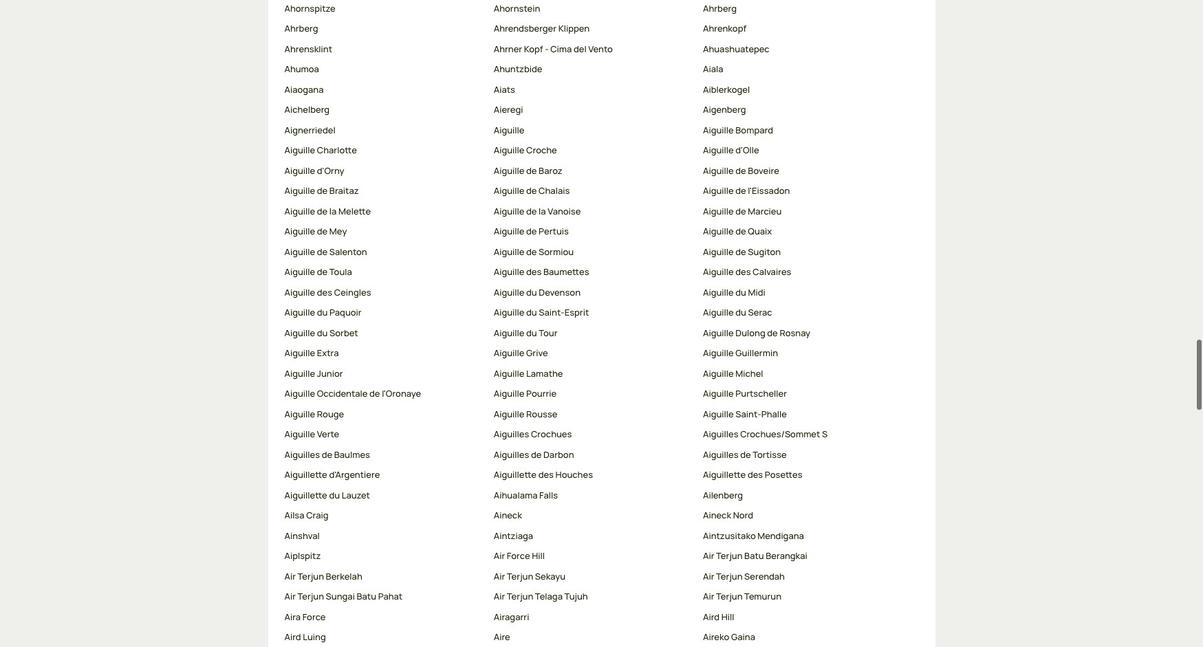 Task type: locate. For each thing, give the bounding box(es) containing it.
aiguille down aiguille purtscheller
[[703, 408, 734, 420]]

air up aira
[[285, 591, 296, 603]]

force inside "air force hill" link
[[507, 550, 530, 562]]

aiguille for aiguille de braitaz
[[285, 185, 315, 197]]

aiguille for aiguille des calvaires
[[703, 266, 734, 278]]

1 vertical spatial ahrberg link
[[285, 22, 483, 36]]

aignerriedel
[[285, 124, 336, 136]]

batu inside air terjun batu berangkai link
[[745, 550, 764, 562]]

aiguillette up aihualama on the left bottom of page
[[494, 469, 537, 481]]

aiguille de marcieu
[[703, 205, 782, 217]]

aiguille down aignerriedel at the top of page
[[285, 144, 315, 156]]

de up aiguille de quaix
[[736, 205, 746, 217]]

aiguille up aiguille de mey
[[285, 205, 315, 217]]

de for aiguille de quaix
[[736, 225, 746, 238]]

des up the falls
[[538, 469, 554, 481]]

de for aiguille de boveire
[[736, 164, 746, 177]]

aiguille for aiguille rouge
[[285, 408, 315, 420]]

de for aiguille de baroz
[[526, 164, 537, 177]]

de down aiguille de chalais
[[526, 205, 537, 217]]

des up aiguille du paquoir
[[317, 286, 332, 299]]

aiguille dulong de rosnay link
[[703, 327, 901, 340]]

aiguille de la melette
[[285, 205, 371, 217]]

aiguille up aiguille du midi
[[703, 266, 734, 278]]

lauzet
[[342, 489, 370, 501]]

0 vertical spatial saint-
[[539, 306, 565, 319]]

ahrenkopf link
[[703, 22, 901, 36]]

de down aiguille de quaix
[[736, 246, 746, 258]]

de for aiguille de sugiton
[[736, 246, 746, 258]]

aiguille down aiguille d'orny
[[285, 185, 315, 197]]

aird for aird hill
[[703, 611, 720, 623]]

aiguille for aiguille charlotte
[[285, 144, 315, 156]]

terjun up aira force
[[298, 591, 324, 603]]

du for paquoir
[[317, 306, 328, 319]]

0 vertical spatial ahrberg link
[[703, 2, 901, 15]]

de up aiguille de sormiou
[[526, 225, 537, 238]]

air force hill link
[[494, 550, 692, 563]]

aiguille down aiguille du tour
[[494, 347, 525, 359]]

batu inside air terjun sungai batu pahat link
[[357, 591, 376, 603]]

aiguille up 'aiguille rousse'
[[494, 388, 525, 400]]

ahrenkopf
[[703, 22, 747, 35]]

0 horizontal spatial saint-
[[539, 306, 565, 319]]

aiguilles down aiguilles crochues
[[494, 449, 529, 461]]

aiguille for aiguille du midi
[[703, 286, 734, 299]]

des for baumettes
[[526, 266, 542, 278]]

aiguille down aiguille bompard
[[703, 144, 734, 156]]

aiguille down aiguille pourrie
[[494, 408, 525, 420]]

1 vertical spatial force
[[303, 611, 326, 623]]

des for houches
[[538, 469, 554, 481]]

2 la from the left
[[539, 205, 546, 217]]

aiguille de quaix
[[703, 225, 772, 238]]

de for aiguille de braitaz
[[317, 185, 328, 197]]

aiala link
[[703, 63, 901, 76]]

air up air terjun temurun
[[703, 570, 715, 583]]

air for air terjun batu berangkai
[[703, 550, 715, 562]]

1 horizontal spatial la
[[539, 205, 546, 217]]

aiguilles for aiguilles de tortisse
[[703, 449, 739, 461]]

ahuntzbide link
[[494, 63, 692, 76]]

aiguille de chalais link
[[494, 185, 692, 198]]

terjun down air force hill
[[507, 570, 533, 583]]

aiguillette d'argentiere link
[[285, 469, 483, 482]]

de for aiguilles de darbon
[[531, 449, 542, 461]]

aird inside 'aird hill' "link"
[[703, 611, 720, 623]]

1 horizontal spatial saint-
[[736, 408, 761, 420]]

saint- up tour
[[539, 306, 565, 319]]

aird for aird luing
[[285, 631, 301, 644]]

aird luing
[[285, 631, 326, 644]]

vanoise
[[548, 205, 581, 217]]

1 la from the left
[[329, 205, 337, 217]]

aiguille down "aiguille de salenton"
[[285, 266, 315, 278]]

air for air terjun sungai batu pahat
[[285, 591, 296, 603]]

de down aiguilles crochues
[[531, 449, 542, 461]]

aiguille for aiguille d'olle
[[703, 144, 734, 156]]

aintzusitako mendigana
[[703, 530, 804, 542]]

cookie consent banner dialog
[[17, 582, 1187, 631]]

aiguille d'olle link
[[703, 144, 901, 157]]

aiguillette des posettes link
[[703, 469, 901, 482]]

extra
[[317, 347, 339, 359]]

des down aiguilles de tortisse
[[748, 469, 763, 481]]

0 vertical spatial force
[[507, 550, 530, 562]]

aiguille for aiguille du devenson
[[494, 286, 525, 299]]

terjun up airagarri
[[507, 591, 533, 603]]

aieregi
[[494, 103, 523, 116]]

0 vertical spatial hill
[[532, 550, 545, 562]]

aiguilles de darbon
[[494, 449, 574, 461]]

terjun for sungai
[[298, 591, 324, 603]]

aiguille down aiguille de boveire
[[703, 185, 734, 197]]

aiguille down the aiguille grive on the left bottom of the page
[[494, 367, 525, 380]]

aiguille up "aiguille de salenton"
[[285, 225, 315, 238]]

aiguille for aiguille du sorbet
[[285, 327, 315, 339]]

aiguille pourrie
[[494, 388, 557, 400]]

1 horizontal spatial aineck
[[703, 509, 731, 522]]

aiguille up aiguille du saint-esprit
[[494, 286, 525, 299]]

aiguille down the aiguille croche on the left
[[494, 164, 525, 177]]

du up aiguille du saint-esprit
[[526, 286, 537, 299]]

aiguille down aiguille de toula at the top left of the page
[[285, 286, 315, 299]]

1 horizontal spatial aird
[[703, 611, 720, 623]]

0 horizontal spatial la
[[329, 205, 337, 217]]

de for aiguille de toula
[[317, 266, 328, 278]]

aiguille des ceingles link
[[285, 286, 483, 300]]

aiguille michel link
[[703, 367, 901, 381]]

de left quaix
[[736, 225, 746, 238]]

0 horizontal spatial ahrberg link
[[285, 22, 483, 36]]

air down aintziaga in the left bottom of the page
[[494, 550, 505, 562]]

crochues
[[531, 428, 572, 441]]

terjun for telaga
[[507, 591, 533, 603]]

aiguille for aiguille de boveire
[[703, 164, 734, 177]]

aiguilles down 'aiguille rousse'
[[494, 428, 529, 441]]

sugiton
[[748, 246, 781, 258]]

aiguille for aiguille de sormiou
[[494, 246, 525, 258]]

baumettes
[[544, 266, 589, 278]]

de down aiguille de pertuis
[[526, 246, 537, 258]]

aiguille down aiguille rouge
[[285, 428, 315, 441]]

aiguille michel
[[703, 367, 763, 380]]

aiguille up aiguille de pertuis
[[494, 205, 525, 217]]

rouge
[[317, 408, 344, 420]]

air terjun sekayu link
[[494, 570, 692, 584]]

du down aiguille du paquoir
[[317, 327, 328, 339]]

force for aira
[[303, 611, 326, 623]]

aiguille for aiguille du serac
[[703, 306, 734, 319]]

aiguille down aiguille d'olle
[[703, 164, 734, 177]]

terjun down aiplspitz
[[298, 570, 324, 583]]

1 vertical spatial hill
[[722, 611, 735, 623]]

aiguille down aiguille du midi
[[703, 306, 734, 319]]

aiguille de baroz
[[494, 164, 563, 177]]

ahuashuatepec
[[703, 43, 770, 55]]

aiguillette up ailsa craig
[[285, 489, 327, 501]]

aiguille for aiguille de quaix
[[703, 225, 734, 238]]

aiguille for aiguille du paquoir
[[285, 306, 315, 319]]

aintziaga
[[494, 530, 533, 542]]

aiguilles for aiguilles crochues/sommet s
[[703, 428, 739, 441]]

ahumoa
[[285, 63, 319, 75]]

aiguille up aiguille extra at the left of the page
[[285, 327, 315, 339]]

aiguille charlotte
[[285, 144, 357, 156]]

aiguille for aiguille de la vanoise
[[494, 205, 525, 217]]

guillermin
[[736, 347, 778, 359]]

braitaz
[[329, 185, 359, 197]]

1 aineck from the left
[[494, 509, 522, 522]]

mey
[[329, 225, 347, 238]]

aird down aira
[[285, 631, 301, 644]]

ahrberg link
[[703, 2, 901, 15], [285, 22, 483, 36]]

aiguille down aiguille junior
[[285, 388, 315, 400]]

aiguillette up ailenberg at the right of the page
[[703, 469, 746, 481]]

terjun up air terjun temurun
[[716, 570, 743, 583]]

la inside aiguille de la vanoise 'link'
[[539, 205, 546, 217]]

force up luing
[[303, 611, 326, 623]]

aiguille inside 'link'
[[285, 164, 315, 177]]

aineck for aineck nord
[[703, 509, 731, 522]]

aiguille for aiguille rousse
[[494, 408, 525, 420]]

la
[[329, 205, 337, 217], [539, 205, 546, 217]]

1 vertical spatial aird
[[285, 631, 301, 644]]

aiguille for aiguille junior
[[285, 367, 315, 380]]

aiguille rousse link
[[494, 408, 692, 421]]

aiguille de sormiou link
[[494, 246, 692, 259]]

pertuis
[[539, 225, 569, 238]]

2 aineck from the left
[[703, 509, 731, 522]]

temurun
[[745, 591, 782, 603]]

des down aiguille de sugiton
[[736, 266, 751, 278]]

air terjun sungai batu pahat
[[285, 591, 403, 603]]

falls
[[539, 489, 558, 501]]

aiguille for aiguille de l'eissadon
[[703, 185, 734, 197]]

aiguilles down aiguille verte
[[285, 449, 320, 461]]

aira force link
[[285, 611, 483, 624]]

1 horizontal spatial batu
[[745, 550, 764, 562]]

ahrberg link up ahrenkopf link
[[703, 2, 901, 15]]

aiguille for aiguille lamathe
[[494, 367, 525, 380]]

aiguille down aiguille de quaix
[[703, 246, 734, 258]]

aiguille bompard link
[[703, 124, 901, 137]]

du left the serac
[[736, 306, 746, 319]]

aiguille up aiguille du tour
[[494, 306, 525, 319]]

des
[[526, 266, 542, 278], [736, 266, 751, 278], [317, 286, 332, 299], [538, 469, 554, 481], [748, 469, 763, 481]]

batu left pahat
[[357, 591, 376, 603]]

hill up air terjun sekayu
[[532, 550, 545, 562]]

air for air force hill
[[494, 550, 505, 562]]

air down the aintzusitako
[[703, 550, 715, 562]]

batu down aintzusitako mendigana
[[745, 550, 764, 562]]

aiguillette for aiguillette des posettes
[[703, 469, 746, 481]]

0 vertical spatial aird
[[703, 611, 720, 623]]

air terjun sekayu
[[494, 570, 566, 583]]

aiguille pourrie link
[[494, 388, 692, 401]]

air
[[494, 550, 505, 562], [703, 550, 715, 562], [285, 570, 296, 583], [494, 570, 505, 583], [703, 570, 715, 583], [285, 591, 296, 603], [494, 591, 505, 603], [703, 591, 715, 603]]

aiguille de chalais
[[494, 185, 570, 197]]

aiguille du paquoir link
[[285, 306, 483, 320]]

0 horizontal spatial batu
[[357, 591, 376, 603]]

du for tour
[[526, 327, 537, 339]]

aiats
[[494, 83, 515, 96]]

ahornstein
[[494, 2, 540, 14]]

air down aiplspitz
[[285, 570, 296, 583]]

du left tour
[[526, 327, 537, 339]]

aiguilles crochues/sommet s
[[703, 428, 828, 441]]

1 horizontal spatial force
[[507, 550, 530, 562]]

d'orny
[[317, 164, 344, 177]]

de left toula
[[317, 266, 328, 278]]

aiguille for aiguille extra
[[285, 347, 315, 359]]

phalle
[[761, 408, 787, 420]]

aiguille down aiguille de sormiou
[[494, 266, 525, 278]]

aird inside aird luing link
[[285, 631, 301, 644]]

air for air terjun sekayu
[[494, 570, 505, 583]]

0 vertical spatial batu
[[745, 550, 764, 562]]

0 horizontal spatial force
[[303, 611, 326, 623]]

aiguille for aiguille grive
[[494, 347, 525, 359]]

aiguille up aiguille de sugiton
[[703, 225, 734, 238]]

aiguille d'olle
[[703, 144, 759, 156]]

de down aiguille de boveire
[[736, 185, 746, 197]]

aiguille up the aiguille grive on the left bottom of the page
[[494, 327, 525, 339]]

air terjun telaga tujuh link
[[494, 591, 692, 604]]

aiguille up aiguille michel
[[703, 347, 734, 359]]

la inside aiguille de la melette link
[[329, 205, 337, 217]]

aiguille de sugiton
[[703, 246, 781, 258]]

du down aiguille du devenson
[[526, 306, 537, 319]]

de up aiguillette des posettes
[[740, 449, 751, 461]]

1 horizontal spatial hill
[[722, 611, 735, 623]]

aiguille down aiguille de pertuis
[[494, 246, 525, 258]]

aineck up aintziaga in the left bottom of the page
[[494, 509, 522, 522]]

de down aiguille de baroz
[[526, 185, 537, 197]]

de up aiguille de toula at the top left of the page
[[317, 246, 328, 258]]

ahrberg up 'ahrensklint'
[[285, 22, 318, 35]]

du for lauzet
[[329, 489, 340, 501]]

terjun
[[716, 550, 743, 562], [298, 570, 324, 583], [507, 570, 533, 583], [716, 570, 743, 583], [298, 591, 324, 603], [507, 591, 533, 603], [716, 591, 743, 603]]

0 horizontal spatial aird
[[285, 631, 301, 644]]

aiguille down aieregi
[[494, 124, 525, 136]]

air for air terjun serendah
[[703, 570, 715, 583]]

ahumoa link
[[285, 63, 483, 76]]

aihualama falls link
[[494, 489, 692, 503]]

aiguillette for aiguillette du lauzet
[[285, 489, 327, 501]]

la for melette
[[329, 205, 337, 217]]

de left mey
[[317, 225, 328, 238]]

aiguille for aiguille verte
[[285, 428, 315, 441]]

de right dulong
[[767, 327, 778, 339]]

la up mey
[[329, 205, 337, 217]]

aiguille up aiguille de quaix
[[703, 205, 734, 217]]

0 horizontal spatial ahrberg
[[285, 22, 318, 35]]

pahat
[[378, 591, 403, 603]]

aiguille for aiguille du tour
[[494, 327, 525, 339]]

du down aiguillette d'argentiere
[[329, 489, 340, 501]]

dialog
[[0, 0, 1203, 647]]

aiguille junior
[[285, 367, 343, 380]]

aiguille down aigenberg at the top right of page
[[703, 124, 734, 136]]

aiguille up aiguille de sormiou
[[494, 225, 525, 238]]

1 vertical spatial ahrberg
[[285, 22, 318, 35]]

sungai
[[326, 591, 355, 603]]

aiguille rousse
[[494, 408, 558, 420]]

aiguille up aiguille du sorbet
[[285, 306, 315, 319]]

aineck nord link
[[703, 509, 901, 523]]

l'oronaye
[[382, 388, 421, 400]]

aiguille up aiguille junior
[[285, 347, 315, 359]]

lamathe
[[526, 367, 563, 380]]

aiguille down aiguille de mey
[[285, 246, 315, 258]]

sekayu
[[535, 570, 566, 583]]

0 horizontal spatial aineck
[[494, 509, 522, 522]]

de for aiguilles de tortisse
[[740, 449, 751, 461]]

aiguille down the aiguille du serac
[[703, 327, 734, 339]]

aiblerkogel
[[703, 83, 750, 96]]

aiguille down aiguille extra at the left of the page
[[285, 367, 315, 380]]

d'olle
[[736, 144, 759, 156]]

du left midi
[[736, 286, 746, 299]]

0 horizontal spatial hill
[[532, 550, 545, 562]]

aiguille purtscheller link
[[703, 388, 901, 401]]

hill inside "link"
[[722, 611, 735, 623]]

ahrendsberger klippen link
[[494, 22, 692, 36]]

aiguille for aiguille purtscheller
[[703, 388, 734, 400]]

1 horizontal spatial ahrberg
[[703, 2, 737, 14]]

de for aiguille de mey
[[317, 225, 328, 238]]

aiguillette up the aiguillette du lauzet
[[285, 469, 327, 481]]

de for aiguille de pertuis
[[526, 225, 537, 238]]

de left baroz
[[526, 164, 537, 177]]

force down aintziaga in the left bottom of the page
[[507, 550, 530, 562]]

aiguille down aiguille michel
[[703, 388, 734, 400]]

aiguillette
[[285, 469, 327, 481], [494, 469, 537, 481], [703, 469, 746, 481], [285, 489, 327, 501]]

ahrberg up the ahrenkopf at the right of the page
[[703, 2, 737, 14]]

aird up aireko
[[703, 611, 720, 623]]

aineck
[[494, 509, 522, 522], [703, 509, 731, 522]]

de up aiguille de l'eissadon
[[736, 164, 746, 177]]

aiguille de salenton
[[285, 246, 367, 258]]

ahrberg link up ahrensklint link
[[285, 22, 483, 36]]

force inside aira force link
[[303, 611, 326, 623]]

ahrner kopf - cima del vento link
[[494, 43, 692, 56]]

aiguille de sugiton link
[[703, 246, 901, 259]]

1 vertical spatial batu
[[357, 591, 376, 603]]

aiguilles up aiguillette des posettes
[[703, 449, 739, 461]]

des for posettes
[[748, 469, 763, 481]]

aiguille up aiguille de baroz
[[494, 144, 525, 156]]

aiguille de pertuis
[[494, 225, 569, 238]]



Task type: vqa. For each thing, say whether or not it's contained in the screenshot.
Aiguille in the "link"
yes



Task type: describe. For each thing, give the bounding box(es) containing it.
air terjun berkelah
[[285, 570, 362, 583]]

de for aiguille de salenton
[[317, 246, 328, 258]]

charlotte
[[317, 144, 357, 156]]

aiguille de sormiou
[[494, 246, 574, 258]]

de for aiguille de sormiou
[[526, 246, 537, 258]]

grive
[[526, 347, 548, 359]]

1 vertical spatial saint-
[[736, 408, 761, 420]]

aiguilles de baulmes link
[[285, 449, 483, 462]]

aiguille junior link
[[285, 367, 483, 381]]

du for serac
[[736, 306, 746, 319]]

aiguille de marcieu link
[[703, 205, 901, 218]]

force for air
[[507, 550, 530, 562]]

aiguille for aiguille de toula
[[285, 266, 315, 278]]

aird hill
[[703, 611, 735, 623]]

aire link
[[494, 631, 692, 645]]

aiguille for aiguille croche
[[494, 144, 525, 156]]

aichelberg
[[285, 103, 330, 116]]

cima
[[551, 43, 572, 55]]

aiguille for aiguille de marcieu
[[703, 205, 734, 217]]

aiguille for aiguille dulong de rosnay
[[703, 327, 734, 339]]

aiala
[[703, 63, 723, 75]]

aineck for the aineck link
[[494, 509, 522, 522]]

aineck link
[[494, 509, 692, 523]]

de down aiguille junior link
[[370, 388, 380, 400]]

aiguille for aiguille d'orny
[[285, 164, 315, 177]]

aiguille des calvaires link
[[703, 266, 901, 279]]

aiguille de braitaz
[[285, 185, 359, 197]]

boveire
[[748, 164, 779, 177]]

aiguille for aiguille de chalais
[[494, 185, 525, 197]]

de for aiguille de marcieu
[[736, 205, 746, 217]]

aiguille for aiguille guillermin
[[703, 347, 734, 359]]

aiguillette for aiguillette des houches
[[494, 469, 537, 481]]

air force hill
[[494, 550, 545, 562]]

aiguille de l'eissadon
[[703, 185, 790, 197]]

ahrner kopf - cima del vento
[[494, 43, 613, 55]]

aiguille verte link
[[285, 428, 483, 442]]

aiguillette des houches link
[[494, 469, 692, 482]]

sorbet
[[330, 327, 358, 339]]

aiguille occidentale de l'oronaye
[[285, 388, 421, 400]]

aiguille for aiguille du saint-esprit
[[494, 306, 525, 319]]

aiguille du serac link
[[703, 306, 901, 320]]

air terjun batu berangkai link
[[703, 550, 901, 563]]

tour
[[539, 327, 558, 339]]

aiguille occidentale de l'oronaye link
[[285, 388, 483, 401]]

aiguille for aiguille bompard
[[703, 124, 734, 136]]

aiguille extra
[[285, 347, 339, 359]]

de for aiguille de la vanoise
[[526, 205, 537, 217]]

aiguille de boveire
[[703, 164, 779, 177]]

houches
[[556, 469, 593, 481]]

aiguille for aiguille des baumettes
[[494, 266, 525, 278]]

aiguilles crochues
[[494, 428, 572, 441]]

aiguille de toula link
[[285, 266, 483, 279]]

aire
[[494, 631, 510, 644]]

aiguille croche link
[[494, 144, 692, 157]]

ahrendsberger
[[494, 22, 557, 35]]

aiguille for aiguille saint-phalle
[[703, 408, 734, 420]]

aintziaga link
[[494, 530, 692, 543]]

aiguille for aiguille des ceingles
[[285, 286, 315, 299]]

air for air terjun berkelah
[[285, 570, 296, 583]]

terjun for sekayu
[[507, 570, 533, 583]]

la for vanoise
[[539, 205, 546, 217]]

air for air terjun temurun
[[703, 591, 715, 603]]

aiguille du devenson
[[494, 286, 581, 299]]

toula
[[329, 266, 352, 278]]

rousse
[[526, 408, 558, 420]]

aiguille rouge
[[285, 408, 344, 420]]

aiguille guillermin
[[703, 347, 778, 359]]

du for saint-
[[526, 306, 537, 319]]

gaina
[[731, 631, 755, 644]]

aiguille du midi link
[[703, 286, 901, 300]]

du for midi
[[736, 286, 746, 299]]

ainshval link
[[285, 530, 483, 543]]

aiguille link
[[494, 124, 692, 137]]

aiguille for aiguille michel
[[703, 367, 734, 380]]

de for aiguille de l'eissadon
[[736, 185, 746, 197]]

air for air terjun telaga tujuh
[[494, 591, 505, 603]]

aiguilles for aiguilles de darbon
[[494, 449, 529, 461]]

aiguille du paquoir
[[285, 306, 362, 319]]

aireko gaina link
[[703, 631, 901, 645]]

aiguillette for aiguillette d'argentiere
[[285, 469, 327, 481]]

d'argentiere
[[329, 469, 380, 481]]

aiguille charlotte link
[[285, 144, 483, 157]]

de for aiguille de chalais
[[526, 185, 537, 197]]

aiguille for aiguille de baroz
[[494, 164, 525, 177]]

0 vertical spatial ahrberg
[[703, 2, 737, 14]]

aiguilles crochues/sommet s link
[[703, 428, 901, 442]]

1 horizontal spatial ahrberg link
[[703, 2, 901, 15]]

aiguille du devenson link
[[494, 286, 692, 300]]

aiguille bompard
[[703, 124, 773, 136]]

aiguille for aiguille de sugiton
[[703, 246, 734, 258]]

aiguille de l'eissadon link
[[703, 185, 901, 198]]

aiguille des baumettes
[[494, 266, 589, 278]]

aiguille de braitaz link
[[285, 185, 483, 198]]

berkelah
[[326, 570, 362, 583]]

de for aiguilles de baulmes
[[322, 449, 332, 461]]

aiguille for aiguille de la melette
[[285, 205, 315, 217]]

du for devenson
[[526, 286, 537, 299]]

terjun for temurun
[[716, 591, 743, 603]]

chalais
[[539, 185, 570, 197]]

aiguilles for aiguilles de baulmes
[[285, 449, 320, 461]]

ahornspitze link
[[285, 2, 483, 15]]

aiguillette des houches
[[494, 469, 593, 481]]

des for calvaires
[[736, 266, 751, 278]]

aiguille for aiguille de pertuis
[[494, 225, 525, 238]]

calvaires
[[753, 266, 792, 278]]

del
[[574, 43, 587, 55]]

aiguilles for aiguilles crochues
[[494, 428, 529, 441]]

tortisse
[[753, 449, 787, 461]]

mendigana
[[758, 530, 804, 542]]

de for aiguille de la melette
[[317, 205, 328, 217]]

aiguilles de tortisse link
[[703, 449, 901, 462]]

aiguille de quaix link
[[703, 225, 901, 239]]

aiguille for aiguille de mey
[[285, 225, 315, 238]]

aiguille de mey link
[[285, 225, 483, 239]]

-
[[545, 43, 549, 55]]

aiguille des ceingles
[[285, 286, 371, 299]]

aiguille du tour
[[494, 327, 558, 339]]

terjun for serendah
[[716, 570, 743, 583]]

melette
[[339, 205, 371, 217]]

ahornspitze
[[285, 2, 336, 14]]

aiguille for aiguille pourrie
[[494, 388, 525, 400]]

aiguille du saint-esprit link
[[494, 306, 692, 320]]

air terjun serendah link
[[703, 570, 901, 584]]

aiguille grive
[[494, 347, 548, 359]]

du for sorbet
[[317, 327, 328, 339]]

terjun for berkelah
[[298, 570, 324, 583]]

des for ceingles
[[317, 286, 332, 299]]

aiguille for aiguille 'link' at the top of page
[[494, 124, 525, 136]]

serendah
[[745, 570, 785, 583]]

aiguille de toula
[[285, 266, 352, 278]]

aiguille for aiguille de salenton
[[285, 246, 315, 258]]

aihualama
[[494, 489, 538, 501]]

aiplspitz
[[285, 550, 321, 562]]

aiguille for aiguille occidentale de l'oronaye
[[285, 388, 315, 400]]

croche
[[526, 144, 557, 156]]

dulong
[[736, 327, 766, 339]]

terjun for batu
[[716, 550, 743, 562]]

aira
[[285, 611, 301, 623]]

aiguillette des posettes
[[703, 469, 803, 481]]

salenton
[[329, 246, 367, 258]]

aiguille de la vanoise
[[494, 205, 581, 217]]

michel
[[736, 367, 763, 380]]



